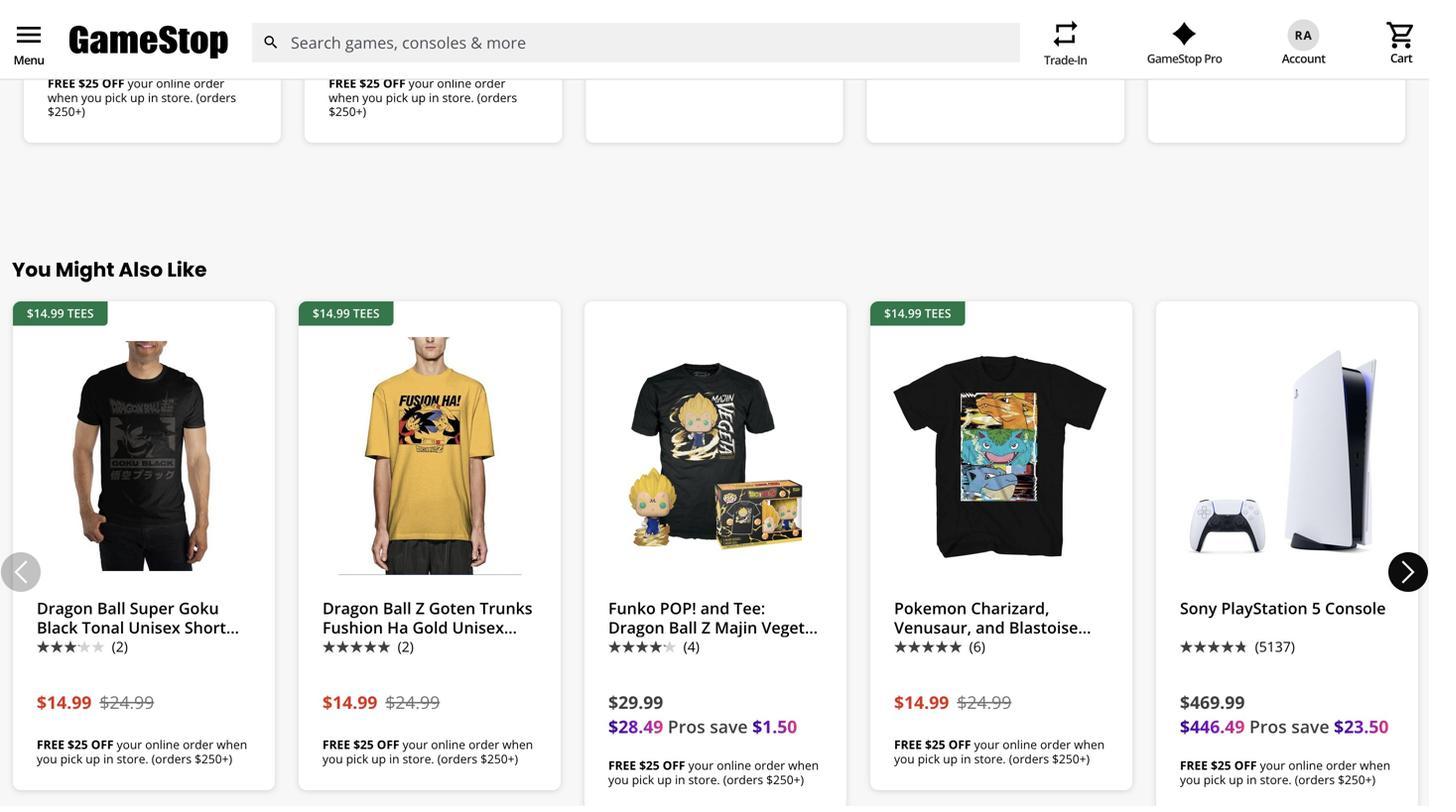 Task type: locate. For each thing, give the bounding box(es) containing it.
$66.49 pros save $3.50
[[610, 53, 799, 77]]

2 $24.99 from the left
[[385, 691, 440, 715]]

delivery
[[222, 45, 273, 64]]

ra
[[1295, 27, 1313, 43]]

(4)
[[683, 638, 700, 657]]

1 $24.99 from the left
[[100, 691, 154, 715]]

(orders for dragon ball super goku black tonal unisex short sleeve cotton t-shirt image
[[152, 751, 192, 768]]

$14.99 $24.99 down ha on the left bottom of page
[[323, 691, 440, 715]]

$5.50
[[1045, 53, 1090, 77]]

unisex inside dragon ball z goten trunks fushion ha gold unisex short sleeve cotton t-shirt
[[452, 617, 504, 638]]

$1.50
[[752, 715, 797, 739]]

pick
[[105, 89, 127, 105], [386, 89, 408, 105], [60, 751, 83, 768], [346, 751, 368, 768], [918, 751, 940, 768], [632, 772, 654, 789], [1204, 772, 1226, 789]]

search search field
[[251, 23, 1020, 62]]

menu
[[13, 19, 45, 51]]

$250+)
[[48, 103, 85, 120], [329, 103, 366, 120], [195, 751, 232, 768], [481, 751, 518, 768], [1052, 751, 1090, 768], [766, 772, 804, 789], [1338, 772, 1376, 789]]

same
[[156, 45, 191, 64]]

pre-owned link
[[626, 45, 697, 64]]

sleeve
[[37, 636, 86, 658], [368, 636, 417, 658]]

your online order when you pick up in store. (orders $250+) for the funko pop! and tee: dragon ball z majin vegeta vinyl figure and unisex t-shirt gamestop exclusive image
[[608, 758, 819, 789]]

sleeve inside dragon ball super goku black tonal unisex short sleeve cotton t-shirt
[[37, 636, 86, 658]]

off for dragon ball z goten trunks fushion ha gold unisex short sleeve cotton t-shirt image
[[377, 737, 399, 753]]

2 shirt from the left
[[492, 636, 528, 658]]

save
[[711, 53, 749, 77], [1002, 53, 1040, 77], [1273, 53, 1311, 77], [710, 715, 748, 739], [1292, 715, 1330, 739]]

1 $69.99 from the left
[[48, 29, 103, 52]]

0 horizontal spatial $14.99 $24.99
[[37, 691, 154, 715]]

tees
[[67, 305, 94, 322], [353, 305, 380, 322], [925, 305, 951, 322]]

online
[[156, 75, 191, 91], [437, 75, 472, 91], [145, 737, 180, 753], [431, 737, 465, 753], [1003, 737, 1037, 753], [717, 758, 751, 774], [1289, 758, 1323, 774]]

2 t- from the left
[[478, 636, 492, 658]]

1 horizontal spatial tees
[[353, 305, 380, 322]]

$25
[[78, 75, 99, 91], [360, 75, 380, 91], [68, 737, 88, 753], [353, 737, 374, 753], [925, 737, 946, 753], [639, 758, 660, 774], [1211, 758, 1231, 774]]

cotton
[[90, 636, 142, 658], [422, 636, 474, 658]]

(orders for sony playstation 5 console "image"
[[1295, 772, 1335, 789]]

in for the funko pop! and tee: dragon ball z majin vegeta vinyl figure and unisex t-shirt gamestop exclusive image
[[675, 772, 685, 789]]

2 horizontal spatial $14.99 $24.99
[[894, 691, 1012, 715]]

1 tees from the left
[[67, 305, 94, 322]]

store. for dragon ball z goten trunks fushion ha gold unisex short sleeve cotton t-shirt image
[[403, 751, 434, 768]]

3 $24.99 from the left
[[957, 691, 1012, 715]]

$469.99 $446.49 pros save $23.50
[[1180, 691, 1389, 739]]

trade-
[[1044, 51, 1077, 68]]

gamestop pro
[[1147, 50, 1222, 66]]

0 horizontal spatial ball
[[97, 598, 126, 619]]

2 store from the left
[[348, 45, 382, 64]]

goten
[[429, 598, 476, 619]]

short left ha on the left bottom of page
[[323, 636, 364, 658]]

short right super
[[185, 617, 226, 638]]

2 $69.99 from the left
[[329, 29, 384, 52]]

new
[[414, 45, 443, 64]]

0 horizontal spatial t-
[[146, 636, 160, 658]]

$24.99 down the (6)
[[957, 691, 1012, 715]]

1 ball from the left
[[97, 598, 126, 619]]

$24.99 down dragon ball super goku black tonal unisex short sleeve cotton t-shirt
[[100, 691, 154, 715]]

1 horizontal spatial cotton
[[422, 636, 474, 658]]

0 horizontal spatial store
[[74, 45, 107, 64]]

0 horizontal spatial cotton
[[90, 636, 142, 658]]

unisex right gold
[[452, 617, 504, 638]]

$69.99 right menu menu
[[48, 29, 103, 52]]

$99.99
[[1172, 29, 1227, 52]]

$25 for sony playstation 5 console "image"
[[1211, 758, 1231, 774]]

1 horizontal spatial dragon
[[323, 598, 379, 619]]

0 horizontal spatial dragon
[[37, 598, 93, 619]]

1 horizontal spatial ball
[[383, 598, 412, 619]]

save inside $469.99 $446.49 pros save $23.50
[[1292, 715, 1330, 739]]

online for the funko pop! and tee: dragon ball z majin vegeta vinyl figure and unisex t-shirt gamestop exclusive image
[[717, 758, 751, 774]]

order
[[194, 75, 224, 91], [475, 75, 506, 91], [183, 737, 214, 753], [469, 737, 499, 753], [1040, 737, 1071, 753], [754, 758, 785, 774], [1326, 758, 1357, 774]]

pros inside $29.99 $28.49 pros save $1.50
[[668, 715, 705, 739]]

(orders for dragon ball z goten trunks fushion ha gold unisex short sleeve cotton t-shirt image
[[437, 751, 477, 768]]

video
[[921, 45, 956, 64]]

1 $14.99 $24.99 from the left
[[37, 691, 154, 715]]

(orders for the funko pop! and tee: dragon ball z majin vegeta vinyl figure and unisex t-shirt gamestop exclusive image
[[723, 772, 763, 789]]

pros right $28.49
[[668, 715, 705, 739]]

1 dragon from the left
[[37, 598, 93, 619]]

$14.99 $24.99 down tonal
[[37, 691, 154, 715]]

shopping_cart
[[1386, 19, 1417, 51]]

repeat
[[1050, 18, 1082, 50]]

pokemon charizard, venusaur, and blastoise short sleeve unisex cotton t-shirt image
[[886, 338, 1117, 576]]

0 horizontal spatial shirt
[[160, 636, 197, 658]]

save inside $99.99 $94.99 pros save $5.00
[[1273, 53, 1311, 77]]

(orders for the pokemon charizard, venusaur, and blastoise short sleeve unisex cotton t-shirt image
[[1009, 751, 1049, 768]]

1 horizontal spatial $69.99
[[329, 29, 384, 52]]

online for dragon ball z goten trunks fushion ha gold unisex short sleeve cotton t-shirt image
[[431, 737, 465, 753]]

1 cotton from the left
[[90, 636, 142, 658]]

sony playstation 5 console
[[1180, 598, 1386, 619]]

ball
[[97, 598, 126, 619], [383, 598, 412, 619]]

fushion
[[323, 617, 383, 638]]

1 horizontal spatial $14.99 tees
[[313, 305, 380, 322]]

0 horizontal spatial sleeve
[[37, 636, 86, 658]]

$69.99 left new
[[329, 29, 384, 52]]

1 horizontal spatial store
[[348, 45, 382, 64]]

2 dragon from the left
[[323, 598, 379, 619]]

$104.49 pros save $5.50
[[891, 53, 1090, 77]]

cotton down goten on the bottom
[[422, 636, 474, 658]]

track order link
[[1108, 45, 1200, 64]]

pros inside $99.99 $94.99 pros save $5.00
[[1231, 53, 1269, 77]]

video games link
[[921, 45, 1004, 64]]

2 $14.99 tees from the left
[[313, 305, 380, 322]]

your online order when you pick up in store. (orders $250+) for dragon ball z goten trunks fushion ha gold unisex short sleeve cotton t-shirt image
[[323, 737, 533, 768]]

$24.99 down ha on the left bottom of page
[[385, 691, 440, 715]]

free $25 off
[[48, 75, 125, 91], [329, 75, 406, 91], [37, 737, 114, 753], [323, 737, 399, 753], [894, 737, 971, 753], [608, 758, 685, 774], [1180, 758, 1257, 774]]

$446.49
[[1180, 715, 1245, 739]]

ball for fushion
[[383, 598, 412, 619]]

cotton down super
[[90, 636, 142, 658]]

1 shirt from the left
[[160, 636, 197, 658]]

black
[[37, 617, 78, 638]]

collectibles
[[729, 45, 800, 64]]

you
[[81, 89, 102, 105], [362, 89, 383, 105], [37, 751, 57, 768], [323, 751, 343, 768], [894, 751, 915, 768], [608, 772, 629, 789], [1180, 772, 1201, 789]]

ball inside dragon ball z goten trunks fushion ha gold unisex short sleeve cotton t-shirt
[[383, 598, 412, 619]]

unisex
[[128, 617, 180, 638], [452, 617, 504, 638]]

free for the pokemon charizard, venusaur, and blastoise short sleeve unisex cotton t-shirt image
[[894, 737, 922, 753]]

1 sleeve from the left
[[37, 636, 86, 658]]

off for sony playstation 5 console "image"
[[1234, 758, 1257, 774]]

2 sleeve from the left
[[368, 636, 417, 658]]

0 horizontal spatial $69.99
[[48, 29, 103, 52]]

$29.99 $28.49 pros save $1.50
[[608, 691, 797, 739]]

cotton inside dragon ball z goten trunks fushion ha gold unisex short sleeve cotton t-shirt
[[422, 636, 474, 658]]

1 $14.99 tees from the left
[[27, 305, 94, 322]]

$28.49
[[608, 715, 663, 739]]

save for $469.99 $446.49 pros save $23.50
[[1292, 715, 1330, 739]]

pros inside $469.99 $446.49 pros save $23.50
[[1250, 715, 1287, 739]]

online for the pokemon charizard, venusaur, and blastoise short sleeve unisex cotton t-shirt image
[[1003, 737, 1037, 753]]

t- down super
[[146, 636, 160, 658]]

free $25 off for dragon ball super goku black tonal unisex short sleeve cotton t-shirt image
[[37, 737, 114, 753]]

1 horizontal spatial unisex
[[452, 617, 504, 638]]

$14.99 tees
[[27, 305, 94, 322], [313, 305, 380, 322], [884, 305, 951, 322]]

1 horizontal spatial (2)
[[398, 638, 414, 657]]

you might also like
[[12, 256, 207, 284]]

$24.99
[[100, 691, 154, 715], [385, 691, 440, 715], [957, 691, 1012, 715]]

2 (2) from the left
[[398, 638, 414, 657]]

top deals
[[533, 45, 594, 64]]

(2) right the black
[[112, 638, 128, 657]]

you for dragon ball super goku black tonal unisex short sleeve cotton t-shirt image
[[37, 751, 57, 768]]

dragon left super
[[37, 598, 93, 619]]

in for dragon ball super goku black tonal unisex short sleeve cotton t-shirt image
[[103, 751, 114, 768]]

pick for dragon ball z goten trunks fushion ha gold unisex short sleeve cotton t-shirt image
[[346, 751, 368, 768]]

in for the pokemon charizard, venusaur, and blastoise short sleeve unisex cotton t-shirt image
[[961, 751, 971, 768]]

ball inside dragon ball super goku black tonal unisex short sleeve cotton t-shirt
[[97, 598, 126, 619]]

off for the funko pop! and tee: dragon ball z majin vegeta vinyl figure and unisex t-shirt gamestop exclusive image
[[663, 758, 685, 774]]

save inside $29.99 $28.49 pros save $1.50
[[710, 715, 748, 739]]

2 horizontal spatial $24.99
[[957, 691, 1012, 715]]

$99.99 $94.99 pros save $5.00
[[1172, 29, 1361, 77]]

playstation
[[1221, 598, 1308, 619]]

pros right $446.49
[[1250, 715, 1287, 739]]

dragon inside dragon ball super goku black tonal unisex short sleeve cotton t-shirt
[[37, 598, 93, 619]]

1 horizontal spatial sleeve
[[368, 636, 417, 658]]

your online order when you pick up in store. (orders $250+) for dragon ball super goku black tonal unisex short sleeve cotton t-shirt image
[[37, 737, 247, 768]]

new releases link
[[414, 45, 501, 64]]

$14.99 $24.99 down the (6)
[[894, 691, 1012, 715]]

dragon
[[37, 598, 93, 619], [323, 598, 379, 619]]

ball left z
[[383, 598, 412, 619]]

in
[[148, 89, 158, 105], [429, 89, 439, 105], [103, 751, 114, 768], [389, 751, 399, 768], [961, 751, 971, 768], [675, 772, 685, 789], [1247, 772, 1257, 789]]

0 horizontal spatial $24.99
[[100, 691, 154, 715]]

store right digital
[[348, 45, 382, 64]]

free for dragon ball super goku black tonal unisex short sleeve cotton t-shirt image
[[37, 737, 64, 753]]

0 horizontal spatial short
[[185, 617, 226, 638]]

(6)
[[969, 638, 985, 657]]

pros for $99.99 $94.99 pros save $5.00
[[1231, 53, 1269, 77]]

0 horizontal spatial tees
[[67, 305, 94, 322]]

2 horizontal spatial tees
[[925, 305, 951, 322]]

pros right video
[[960, 53, 998, 77]]

shop my store
[[16, 45, 107, 64]]

new releases
[[414, 45, 501, 64]]

2 unisex from the left
[[452, 617, 504, 638]]

dragon inside dragon ball z goten trunks fushion ha gold unisex short sleeve cotton t-shirt
[[323, 598, 379, 619]]

you for the pokemon charizard, venusaur, and blastoise short sleeve unisex cotton t-shirt image
[[894, 751, 915, 768]]

store right my
[[74, 45, 107, 64]]

off
[[102, 75, 125, 91], [383, 75, 406, 91], [91, 737, 114, 753], [377, 737, 399, 753], [949, 737, 971, 753], [663, 758, 685, 774], [1234, 758, 1257, 774]]

your online order when you pick up in store. (orders $250+) for the pokemon charizard, venusaur, and blastoise short sleeve unisex cotton t-shirt image
[[894, 737, 1105, 768]]

digital
[[305, 45, 345, 64]]

1 horizontal spatial t-
[[478, 636, 492, 658]]

t- down trunks
[[478, 636, 492, 658]]

consoles
[[832, 45, 889, 64]]

menu
[[14, 52, 44, 68]]

$250+) for the funko pop! and tee: dragon ball z majin vegeta vinyl figure and unisex t-shirt gamestop exclusive image
[[766, 772, 804, 789]]

unisex right tonal
[[128, 617, 180, 638]]

1 horizontal spatial $24.99
[[385, 691, 440, 715]]

(2) right 'fushion'
[[398, 638, 414, 657]]

shirt down trunks
[[492, 636, 528, 658]]

short
[[185, 617, 226, 638], [323, 636, 364, 658]]

you for sony playstation 5 console "image"
[[1180, 772, 1201, 789]]

your for the funko pop! and tee: dragon ball z majin vegeta vinyl figure and unisex t-shirt gamestop exclusive image
[[688, 758, 714, 774]]

free
[[48, 75, 75, 91], [329, 75, 356, 91], [37, 737, 64, 753], [323, 737, 350, 753], [894, 737, 922, 753], [608, 758, 636, 774], [1180, 758, 1208, 774]]

pick for dragon ball super goku black tonal unisex short sleeve cotton t-shirt image
[[60, 751, 83, 768]]

when for dragon ball z goten trunks fushion ha gold unisex short sleeve cotton t-shirt image
[[503, 737, 533, 753]]

shirt down goku
[[160, 636, 197, 658]]

tees for dragon ball z goten trunks fushion ha gold unisex short sleeve cotton t-shirt
[[353, 305, 380, 322]]

2 horizontal spatial $14.99 tees
[[884, 305, 951, 322]]

pros right 'pro'
[[1231, 53, 1269, 77]]

2 ball from the left
[[383, 598, 412, 619]]

order
[[1164, 45, 1200, 64]]

shirt
[[160, 636, 197, 658], [492, 636, 528, 658]]

1 horizontal spatial shirt
[[492, 636, 528, 658]]

same day delivery
[[156, 45, 273, 64]]

ha
[[387, 617, 408, 638]]

you
[[12, 256, 51, 284]]

dragon ball z goten trunks fushion ha gold unisex short sleeve cotton t-shirt image
[[315, 338, 545, 576]]

dragon ball super goku black tonal unisex short sleeve cotton t-shirt
[[37, 598, 226, 658]]

1 (2) from the left
[[112, 638, 128, 657]]

$5.00
[[1316, 53, 1361, 77]]

same day delivery link
[[156, 45, 273, 64]]

0 horizontal spatial unisex
[[128, 617, 180, 638]]

online for sony playstation 5 console "image"
[[1289, 758, 1323, 774]]

ball left super
[[97, 598, 126, 619]]

dragon ball super goku black tonal unisex short sleeve cotton t-shirt image
[[29, 338, 259, 576]]

2 $14.99 $24.99 from the left
[[323, 691, 440, 715]]

$24.99 for sleeve
[[385, 691, 440, 715]]

1 unisex from the left
[[128, 617, 180, 638]]

0 horizontal spatial $14.99 tees
[[27, 305, 94, 322]]

1 t- from the left
[[146, 636, 160, 658]]

1 horizontal spatial $14.99 $24.99
[[323, 691, 440, 715]]

your for sony playstation 5 console "image"
[[1260, 758, 1285, 774]]

2 cotton from the left
[[422, 636, 474, 658]]

tonal
[[82, 617, 124, 638]]

t- inside dragon ball super goku black tonal unisex short sleeve cotton t-shirt
[[146, 636, 160, 658]]

dragon left ha on the left bottom of page
[[323, 598, 379, 619]]

pros right pre-
[[669, 53, 707, 77]]

pros
[[669, 53, 707, 77], [960, 53, 998, 77], [1231, 53, 1269, 77], [668, 715, 705, 739], [1250, 715, 1287, 739]]

2 tees from the left
[[353, 305, 380, 322]]

Search games, consoles & more search field
[[291, 23, 985, 62]]

$25 for the pokemon charizard, venusaur, and blastoise short sleeve unisex cotton t-shirt image
[[925, 737, 946, 753]]

pre-
[[626, 45, 651, 64]]

tees for dragon ball super goku black tonal unisex short sleeve cotton t-shirt
[[67, 305, 94, 322]]

$14.99 $24.99
[[37, 691, 154, 715], [323, 691, 440, 715], [894, 691, 1012, 715]]

1 horizontal spatial short
[[323, 636, 364, 658]]

order for sony playstation 5 console "image"
[[1326, 758, 1357, 774]]

0 horizontal spatial (2)
[[112, 638, 128, 657]]

store. for the funko pop! and tee: dragon ball z majin vegeta vinyl figure and unisex t-shirt gamestop exclusive image
[[688, 772, 720, 789]]

$25 for dragon ball super goku black tonal unisex short sleeve cotton t-shirt image
[[68, 737, 88, 753]]



Task type: describe. For each thing, give the bounding box(es) containing it.
free $25 off for the funko pop! and tee: dragon ball z majin vegeta vinyl figure and unisex t-shirt gamestop exclusive image
[[608, 758, 685, 774]]

free $25 off for sony playstation 5 console "image"
[[1180, 758, 1257, 774]]

order for dragon ball z goten trunks fushion ha gold unisex short sleeve cotton t-shirt image
[[469, 737, 499, 753]]

free $25 off for the pokemon charizard, venusaur, and blastoise short sleeve unisex cotton t-shirt image
[[894, 737, 971, 753]]

search
[[262, 34, 280, 51]]

$94.99
[[1172, 53, 1227, 77]]

5
[[1312, 598, 1321, 619]]

center
[[1372, 45, 1413, 64]]

when for the pokemon charizard, venusaur, and blastoise short sleeve unisex cotton t-shirt image
[[1074, 737, 1105, 753]]

cart
[[1391, 50, 1412, 66]]

shirt inside dragon ball z goten trunks fushion ha gold unisex short sleeve cotton t-shirt
[[492, 636, 528, 658]]

ben white payload center link
[[1233, 45, 1413, 64]]

gamestop image
[[69, 23, 228, 62]]

off for dragon ball super goku black tonal unisex short sleeve cotton t-shirt image
[[91, 737, 114, 753]]

you for the funko pop! and tee: dragon ball z majin vegeta vinyl figure and unisex t-shirt gamestop exclusive image
[[608, 772, 629, 789]]

short inside dragon ball z goten trunks fushion ha gold unisex short sleeve cotton t-shirt
[[323, 636, 364, 658]]

pros for $469.99 $446.49 pros save $23.50
[[1250, 715, 1287, 739]]

free for sony playstation 5 console "image"
[[1180, 758, 1208, 774]]

ball for tonal
[[97, 598, 126, 619]]

repeat trade-in
[[1044, 18, 1087, 68]]

in for dragon ball z goten trunks fushion ha gold unisex short sleeve cotton t-shirt image
[[389, 751, 399, 768]]

when for dragon ball super goku black tonal unisex short sleeve cotton t-shirt image
[[217, 737, 247, 753]]

$23.50
[[1334, 715, 1389, 739]]

might
[[55, 256, 114, 284]]

cotton inside dragon ball super goku black tonal unisex short sleeve cotton t-shirt
[[90, 636, 142, 658]]

pre-owned
[[626, 45, 697, 64]]

gold
[[413, 617, 448, 638]]

free for the funko pop! and tee: dragon ball z majin vegeta vinyl figure and unisex t-shirt gamestop exclusive image
[[608, 758, 636, 774]]

day
[[194, 45, 219, 64]]

gamestop pro link
[[1147, 22, 1222, 66]]

sony
[[1180, 598, 1217, 619]]

$104.49
[[891, 53, 956, 77]]

top deals link
[[533, 45, 594, 64]]

short inside dragon ball super goku black tonal unisex short sleeve cotton t-shirt
[[185, 617, 226, 638]]

online for dragon ball super goku black tonal unisex short sleeve cotton t-shirt image
[[145, 737, 180, 753]]

3 $14.99 $24.99 from the left
[[894, 691, 1012, 715]]

deals
[[560, 45, 594, 64]]

goku
[[179, 598, 219, 619]]

pick for sony playstation 5 console "image"
[[1204, 772, 1226, 789]]

(5137)
[[1255, 638, 1295, 657]]

in for sony playstation 5 console "image"
[[1247, 772, 1257, 789]]

dragon for fushion
[[323, 598, 379, 619]]

you for dragon ball z goten trunks fushion ha gold unisex short sleeve cotton t-shirt image
[[323, 751, 343, 768]]

shop
[[16, 45, 48, 64]]

order for the pokemon charizard, venusaur, and blastoise short sleeve unisex cotton t-shirt image
[[1040, 737, 1071, 753]]

up for sony playstation 5 console "image"
[[1229, 772, 1244, 789]]

order for the funko pop! and tee: dragon ball z majin vegeta vinyl figure and unisex t-shirt gamestop exclusive image
[[754, 758, 785, 774]]

digital store link
[[305, 45, 382, 64]]

video games
[[921, 45, 1004, 64]]

sony playstation 5 console image
[[1172, 338, 1402, 576]]

order for dragon ball super goku black tonal unisex short sleeve cotton t-shirt image
[[183, 737, 214, 753]]

your for the pokemon charizard, venusaur, and blastoise short sleeve unisex cotton t-shirt image
[[974, 737, 1000, 753]]

funko pop! and tee: dragon ball z majin vegeta vinyl figure and unisex t-shirt gamestop exclusive image
[[600, 338, 831, 576]]

track order
[[1128, 45, 1200, 64]]

$25 for the funko pop! and tee: dragon ball z majin vegeta vinyl figure and unisex t-shirt gamestop exclusive image
[[639, 758, 660, 774]]

in
[[1077, 51, 1087, 68]]

(2) for ha
[[398, 638, 414, 657]]

ben
[[1255, 45, 1279, 64]]

like
[[167, 256, 207, 284]]

z
[[416, 598, 425, 619]]

$14.99 tees for dragon ball z goten trunks fushion ha gold unisex short sleeve cotton t-shirt
[[313, 305, 380, 322]]

your online order when you pick up in store. (orders $250+) for sony playstation 5 console "image"
[[1180, 758, 1391, 789]]

dragon for tonal
[[37, 598, 93, 619]]

when for sony playstation 5 console "image"
[[1360, 758, 1391, 774]]

super
[[130, 598, 174, 619]]

your for dragon ball super goku black tonal unisex short sleeve cotton t-shirt image
[[117, 737, 142, 753]]

digital store
[[305, 45, 382, 64]]

unisex inside dragon ball super goku black tonal unisex short sleeve cotton t-shirt
[[128, 617, 180, 638]]

sleeve inside dragon ball z goten trunks fushion ha gold unisex short sleeve cotton t-shirt
[[368, 636, 417, 658]]

games
[[959, 45, 1004, 64]]

save for $29.99 $28.49 pros save $1.50
[[710, 715, 748, 739]]

console
[[1325, 598, 1386, 619]]

$250+) for the pokemon charizard, venusaur, and blastoise short sleeve unisex cotton t-shirt image
[[1052, 751, 1090, 768]]

ben white payload center
[[1255, 45, 1413, 64]]

also
[[119, 256, 163, 284]]

releases
[[446, 45, 501, 64]]

$250+) for dragon ball z goten trunks fushion ha gold unisex short sleeve cotton t-shirt image
[[481, 751, 518, 768]]

consoles link
[[832, 45, 889, 64]]

pick for the pokemon charizard, venusaur, and blastoise short sleeve unisex cotton t-shirt image
[[918, 751, 940, 768]]

pros for $29.99 $28.49 pros save $1.50
[[668, 715, 705, 739]]

3 $14.99 tees from the left
[[884, 305, 951, 322]]

off for the pokemon charizard, venusaur, and blastoise short sleeve unisex cotton t-shirt image
[[949, 737, 971, 753]]

free for dragon ball z goten trunks fushion ha gold unisex short sleeve cotton t-shirt image
[[323, 737, 350, 753]]

white
[[1282, 45, 1318, 64]]

store. for dragon ball super goku black tonal unisex short sleeve cotton t-shirt image
[[117, 751, 148, 768]]

track
[[1128, 45, 1161, 64]]

1 store from the left
[[74, 45, 107, 64]]

menu menu
[[13, 19, 45, 68]]

store. for the pokemon charizard, venusaur, and blastoise short sleeve unisex cotton t-shirt image
[[974, 751, 1006, 768]]

$14.99 $24.99 for short
[[323, 691, 440, 715]]

$14.99 $24.99 for cotton
[[37, 691, 154, 715]]

pick for the funko pop! and tee: dragon ball z majin vegeta vinyl figure and unisex t-shirt gamestop exclusive image
[[632, 772, 654, 789]]

$250+) for dragon ball super goku black tonal unisex short sleeve cotton t-shirt image
[[195, 751, 232, 768]]

shopping_cart cart
[[1386, 19, 1417, 66]]

free $25 off for dragon ball z goten trunks fushion ha gold unisex short sleeve cotton t-shirt image
[[323, 737, 399, 753]]

pro
[[1204, 50, 1222, 66]]

$24.99 for t-
[[100, 691, 154, 715]]

$250+) for sony playstation 5 console "image"
[[1338, 772, 1376, 789]]

search button
[[251, 23, 291, 62]]

save for $99.99 $94.99 pros save $5.00
[[1273, 53, 1311, 77]]

(2) for unisex
[[112, 638, 128, 657]]

trunks
[[480, 598, 533, 619]]

$469.99
[[1180, 691, 1245, 715]]

up for the funko pop! and tee: dragon ball z majin vegeta vinyl figure and unisex t-shirt gamestop exclusive image
[[657, 772, 672, 789]]

t- inside dragon ball z goten trunks fushion ha gold unisex short sleeve cotton t-shirt
[[478, 636, 492, 658]]

payload
[[1321, 45, 1369, 64]]

owned
[[651, 45, 697, 64]]

store. for sony playstation 5 console "image"
[[1260, 772, 1292, 789]]

shop my store link
[[16, 45, 107, 64]]

account
[[1282, 50, 1326, 66]]

gamestop
[[1147, 50, 1202, 66]]

up for dragon ball z goten trunks fushion ha gold unisex short sleeve cotton t-shirt image
[[371, 751, 386, 768]]

3 tees from the left
[[925, 305, 951, 322]]

top
[[533, 45, 556, 64]]

dragon ball z goten trunks fushion ha gold unisex short sleeve cotton t-shirt
[[323, 598, 533, 658]]

up for dragon ball super goku black tonal unisex short sleeve cotton t-shirt image
[[86, 751, 100, 768]]

collectibles link
[[729, 45, 800, 64]]

when for the funko pop! and tee: dragon ball z majin vegeta vinyl figure and unisex t-shirt gamestop exclusive image
[[788, 758, 819, 774]]

your for dragon ball z goten trunks fushion ha gold unisex short sleeve cotton t-shirt image
[[403, 737, 428, 753]]

up for the pokemon charizard, venusaur, and blastoise short sleeve unisex cotton t-shirt image
[[943, 751, 958, 768]]

my
[[51, 45, 70, 64]]

shirt inside dragon ball super goku black tonal unisex short sleeve cotton t-shirt
[[160, 636, 197, 658]]

ra account
[[1282, 27, 1326, 66]]

gamestop pro icon image
[[1172, 22, 1197, 46]]

$3.50
[[754, 53, 799, 77]]

$25 for dragon ball z goten trunks fushion ha gold unisex short sleeve cotton t-shirt image
[[353, 737, 374, 753]]

$14.99 tees for dragon ball super goku black tonal unisex short sleeve cotton t-shirt
[[27, 305, 94, 322]]

$29.99
[[608, 691, 663, 715]]



Task type: vqa. For each thing, say whether or not it's contained in the screenshot.
shopping_cart Cart
yes



